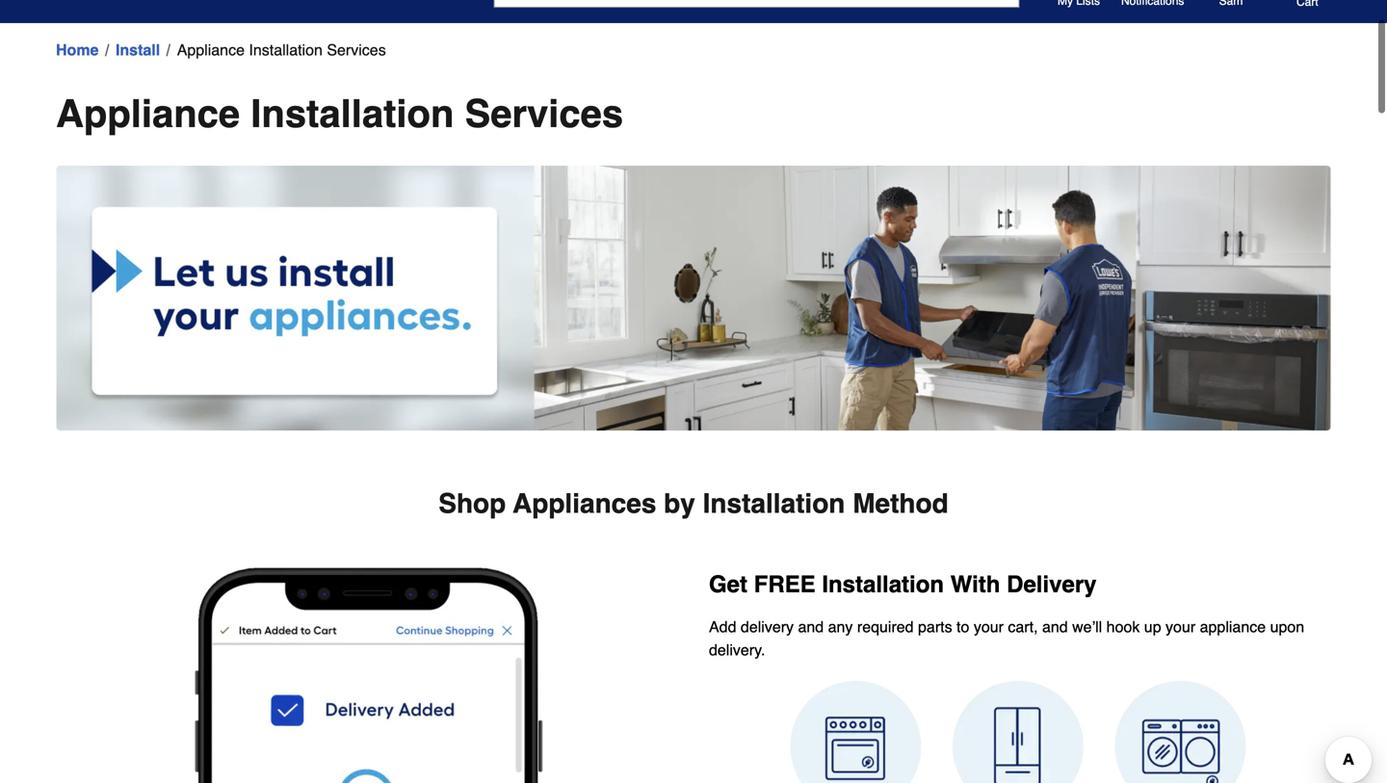 Task type: vqa. For each thing, say whether or not it's contained in the screenshot.
Spend related to 35% Off
no



Task type: describe. For each thing, give the bounding box(es) containing it.
method
[[853, 488, 949, 519]]

shop
[[439, 488, 506, 519]]

delivery
[[1007, 571, 1097, 598]]

Search Query text field
[[495, 0, 932, 7]]

2 and from the left
[[1042, 618, 1068, 636]]

install
[[116, 41, 160, 59]]

an icon of a range. image
[[790, 681, 922, 783]]

let us install your appliances. image
[[56, 166, 1331, 430]]

add
[[709, 618, 736, 636]]

required
[[857, 618, 914, 636]]

1 vertical spatial appliance
[[56, 92, 240, 136]]

appliance inside 'link'
[[177, 41, 245, 59]]

by
[[664, 488, 695, 519]]

get
[[709, 571, 748, 598]]

we'll
[[1072, 618, 1102, 636]]

home link
[[56, 39, 99, 62]]

an icon of a washer and dryer. image
[[1115, 681, 1246, 783]]

1 vertical spatial appliance installation services
[[56, 92, 623, 136]]

get free installation with delivery
[[709, 571, 1097, 598]]



Task type: locate. For each thing, give the bounding box(es) containing it.
services
[[327, 41, 386, 59], [465, 92, 623, 136]]

1 horizontal spatial services
[[465, 92, 623, 136]]

free
[[754, 571, 816, 598]]

hook
[[1107, 618, 1140, 636]]

a phone screen with delivery added and free installation included messages. image
[[60, 554, 678, 783]]

and right cart,
[[1042, 618, 1068, 636]]

home
[[56, 41, 99, 59]]

0 horizontal spatial and
[[798, 618, 824, 636]]

1 horizontal spatial and
[[1042, 618, 1068, 636]]

None search field
[[494, 0, 1020, 25]]

1 vertical spatial services
[[465, 92, 623, 136]]

shop appliances by installation method
[[439, 488, 949, 519]]

an icon of a refrigerator. image
[[953, 681, 1084, 783]]

1 and from the left
[[798, 618, 824, 636]]

appliance installation services
[[177, 41, 386, 59], [56, 92, 623, 136]]

and
[[798, 618, 824, 636], [1042, 618, 1068, 636]]

any
[[828, 618, 853, 636]]

your
[[974, 618, 1004, 636], [1166, 618, 1196, 636]]

0 horizontal spatial services
[[327, 41, 386, 59]]

services inside appliance installation services 'link'
[[327, 41, 386, 59]]

1 horizontal spatial your
[[1166, 618, 1196, 636]]

add delivery and any required parts to your cart, and we'll hook up your appliance upon delivery.
[[709, 618, 1305, 659]]

and left 'any'
[[798, 618, 824, 636]]

appliances
[[513, 488, 656, 519]]

upon
[[1270, 618, 1305, 636]]

1 your from the left
[[974, 618, 1004, 636]]

2 your from the left
[[1166, 618, 1196, 636]]

appliance installation services link
[[177, 39, 386, 62]]

0 vertical spatial services
[[327, 41, 386, 59]]

installation
[[249, 41, 323, 59], [251, 92, 454, 136], [703, 488, 845, 519], [822, 571, 944, 598]]

delivery.
[[709, 641, 765, 659]]

up
[[1144, 618, 1161, 636]]

install link
[[116, 39, 160, 62]]

with
[[951, 571, 1000, 598]]

parts
[[918, 618, 952, 636]]

your right up
[[1166, 618, 1196, 636]]

0 vertical spatial appliance
[[177, 41, 245, 59]]

your right to at right
[[974, 618, 1004, 636]]

appliance down install link
[[56, 92, 240, 136]]

to
[[957, 618, 970, 636]]

appliance
[[177, 41, 245, 59], [56, 92, 240, 136]]

delivery
[[741, 618, 794, 636]]

installation inside 'link'
[[249, 41, 323, 59]]

0 horizontal spatial your
[[974, 618, 1004, 636]]

appliance
[[1200, 618, 1266, 636]]

appliance right install
[[177, 41, 245, 59]]

0 vertical spatial appliance installation services
[[177, 41, 386, 59]]

cart,
[[1008, 618, 1038, 636]]



